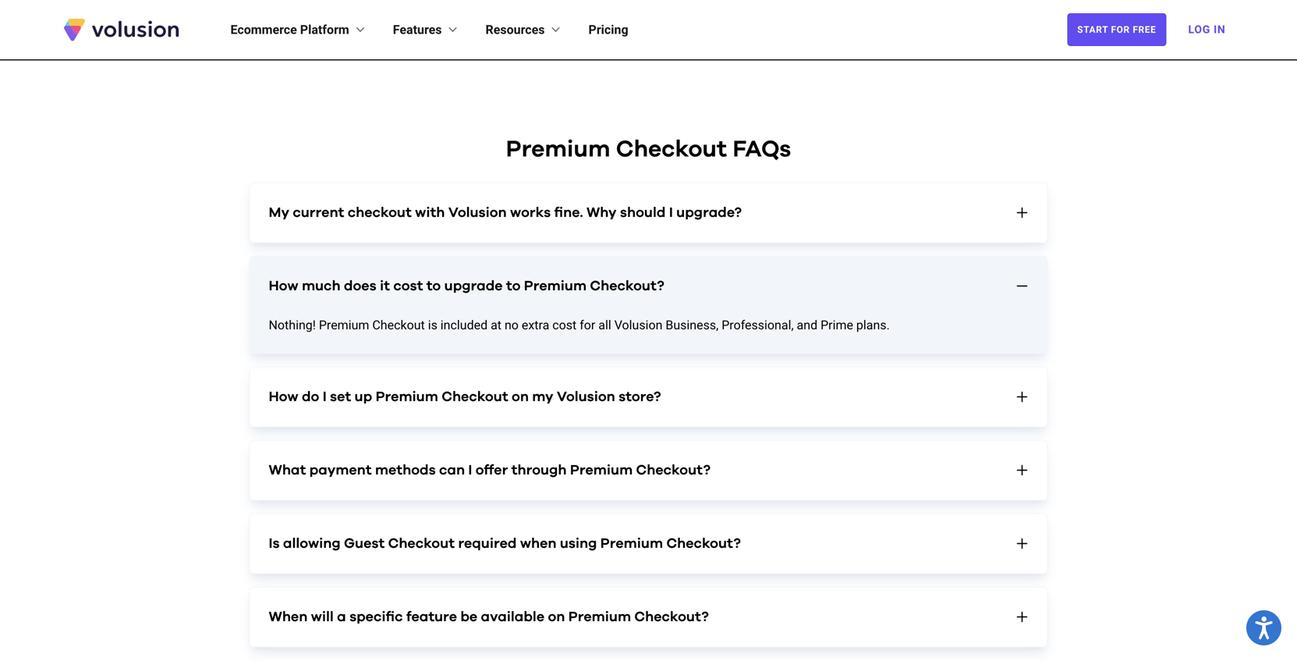 Task type: vqa. For each thing, say whether or not it's contained in the screenshot.
When
yes



Task type: describe. For each thing, give the bounding box(es) containing it.
my
[[269, 206, 290, 220]]

included
[[441, 318, 488, 332]]

premium inside is allowing guest checkout required when using premium checkout? button
[[601, 536, 663, 551]]

how for how do i set up premium checkout on my volusion store?
[[269, 390, 299, 404]]

on for premium
[[548, 610, 565, 624]]

what payment methods can i offer through premium checkout?
[[269, 463, 711, 477]]

much
[[302, 279, 341, 293]]

is allowing guest checkout required when using premium checkout?
[[269, 536, 741, 551]]

premium inside "what payment methods can i offer through premium checkout?" button
[[570, 463, 633, 477]]

checkout inside button
[[388, 536, 455, 551]]

i inside button
[[469, 463, 472, 477]]

1 to from the left
[[427, 279, 441, 293]]

all
[[599, 318, 612, 332]]

why
[[587, 206, 617, 220]]

ecommerce platform
[[231, 22, 349, 37]]

available
[[481, 610, 545, 624]]

for
[[1112, 24, 1131, 35]]

does
[[344, 279, 377, 293]]

premium up 'fine.'
[[506, 138, 611, 161]]

ecommerce platform button
[[231, 20, 368, 39]]

nothing! premium checkout is included at no extra cost for all volusion business, professional, and prime plans.
[[269, 318, 890, 332]]

pricing
[[589, 22, 629, 37]]

checkout up my current checkout with volusion works fine. why should i upgrade? "button"
[[616, 138, 727, 161]]

is
[[428, 318, 438, 332]]

my current checkout with volusion works fine. why should i upgrade? button
[[250, 183, 1048, 242]]

1 vertical spatial cost
[[553, 318, 577, 332]]

volusion inside how do i set up premium checkout on my volusion store? button
[[557, 390, 616, 404]]

extra
[[522, 318, 550, 332]]

1 vertical spatial volusion
[[615, 318, 663, 332]]

plans.
[[857, 318, 890, 332]]

features
[[393, 22, 442, 37]]

my
[[532, 390, 554, 404]]

premium checkout faqs
[[506, 138, 792, 161]]

start for free
[[1078, 24, 1157, 35]]

methods
[[375, 463, 436, 477]]

for
[[580, 318, 596, 332]]

features button
[[393, 20, 461, 39]]

in
[[1214, 23, 1226, 36]]

how for how much does it cost to upgrade to premium checkout?
[[269, 279, 299, 293]]

can
[[439, 463, 465, 477]]

premium inside how much does it cost to upgrade to premium checkout? button
[[524, 279, 587, 293]]

is
[[269, 536, 280, 551]]

free
[[1133, 24, 1157, 35]]

how much does it cost to upgrade to premium checkout? button
[[250, 256, 1048, 316]]

offer
[[476, 463, 508, 477]]

and
[[797, 318, 818, 332]]

premium inside the when will a specific feature be available on premium checkout? "button"
[[569, 610, 631, 624]]

upgrade?
[[677, 206, 742, 220]]

be
[[461, 610, 478, 624]]

through
[[512, 463, 567, 477]]

premium inside how do i set up premium checkout on my volusion store? button
[[376, 390, 438, 404]]

how much does it cost to upgrade to premium checkout?
[[269, 279, 665, 293]]

log in
[[1189, 23, 1226, 36]]

on for my
[[512, 390, 529, 404]]



Task type: locate. For each thing, give the bounding box(es) containing it.
to
[[427, 279, 441, 293], [506, 279, 521, 293]]

on inside "button"
[[548, 610, 565, 624]]

checkout? inside "button"
[[635, 610, 709, 624]]

platform
[[300, 22, 349, 37]]

should
[[620, 206, 666, 220]]

checkout inside button
[[442, 390, 509, 404]]

0 vertical spatial how
[[269, 279, 299, 293]]

a
[[337, 610, 346, 624]]

checkout
[[616, 138, 727, 161], [373, 318, 425, 332], [442, 390, 509, 404], [388, 536, 455, 551]]

premium up extra
[[524, 279, 587, 293]]

professional,
[[722, 318, 794, 332]]

when
[[520, 536, 557, 551]]

0 vertical spatial cost
[[394, 279, 423, 293]]

resources
[[486, 22, 545, 37]]

i right can
[[469, 463, 472, 477]]

1 horizontal spatial to
[[506, 279, 521, 293]]

how left much
[[269, 279, 299, 293]]

1 horizontal spatial on
[[548, 610, 565, 624]]

how
[[269, 279, 299, 293], [269, 390, 299, 404]]

0 horizontal spatial cost
[[394, 279, 423, 293]]

allowing
[[283, 536, 341, 551]]

no
[[505, 318, 519, 332]]

premium
[[506, 138, 611, 161], [524, 279, 587, 293], [319, 318, 369, 332], [376, 390, 438, 404], [570, 463, 633, 477], [601, 536, 663, 551], [569, 610, 631, 624]]

feature
[[406, 610, 457, 624]]

checkout left is
[[373, 318, 425, 332]]

how do i set up premium checkout on my volusion store? button
[[250, 367, 1048, 426]]

how left do
[[269, 390, 299, 404]]

1 horizontal spatial cost
[[553, 318, 577, 332]]

cost left for
[[553, 318, 577, 332]]

up
[[355, 390, 372, 404]]

start for free link
[[1068, 13, 1167, 46]]

store?
[[619, 390, 661, 404]]

open accessibe: accessibility options, statement and help image
[[1256, 616, 1273, 639]]

i inside "button"
[[669, 206, 673, 220]]

with
[[415, 206, 445, 220]]

volusion
[[449, 206, 507, 220], [615, 318, 663, 332], [557, 390, 616, 404]]

what payment methods can i offer through premium checkout? button
[[250, 440, 1048, 500]]

0 vertical spatial on
[[512, 390, 529, 404]]

what
[[269, 463, 306, 477]]

0 vertical spatial volusion
[[449, 206, 507, 220]]

my current checkout with volusion works fine. why should i upgrade?
[[269, 206, 742, 220]]

i
[[669, 206, 673, 220], [323, 390, 327, 404], [469, 463, 472, 477]]

2 vertical spatial i
[[469, 463, 472, 477]]

premium right using at the left of the page
[[601, 536, 663, 551]]

volusion inside my current checkout with volusion works fine. why should i upgrade? "button"
[[449, 206, 507, 220]]

2 vertical spatial volusion
[[557, 390, 616, 404]]

payment
[[310, 463, 372, 477]]

how inside button
[[269, 390, 299, 404]]

1 vertical spatial i
[[323, 390, 327, 404]]

fine.
[[555, 206, 583, 220]]

resources button
[[486, 20, 564, 39]]

when will a specific feature be available on premium checkout?
[[269, 610, 709, 624]]

will
[[311, 610, 334, 624]]

guest
[[344, 536, 385, 551]]

0 horizontal spatial on
[[512, 390, 529, 404]]

1 vertical spatial how
[[269, 390, 299, 404]]

2 to from the left
[[506, 279, 521, 293]]

0 horizontal spatial i
[[323, 390, 327, 404]]

specific
[[350, 610, 403, 624]]

on
[[512, 390, 529, 404], [548, 610, 565, 624]]

checkout?
[[590, 279, 665, 293], [636, 463, 711, 477], [667, 536, 741, 551], [635, 610, 709, 624]]

1 horizontal spatial i
[[469, 463, 472, 477]]

is allowing guest checkout required when using premium checkout? button
[[250, 514, 1048, 573]]

volusion right with
[[449, 206, 507, 220]]

2 how from the top
[[269, 390, 299, 404]]

log
[[1189, 23, 1211, 36]]

how inside button
[[269, 279, 299, 293]]

1 vertical spatial on
[[548, 610, 565, 624]]

it
[[380, 279, 390, 293]]

to up no
[[506, 279, 521, 293]]

cost right it
[[394, 279, 423, 293]]

start
[[1078, 24, 1109, 35]]

premium down does
[[319, 318, 369, 332]]

on right available
[[548, 610, 565, 624]]

checkout
[[348, 206, 412, 220]]

to up is
[[427, 279, 441, 293]]

how do i set up premium checkout on my volusion store?
[[269, 390, 661, 404]]

0 vertical spatial i
[[669, 206, 673, 220]]

set
[[330, 390, 351, 404]]

checkout left my
[[442, 390, 509, 404]]

business,
[[666, 318, 719, 332]]

pricing link
[[589, 20, 629, 39]]

i inside button
[[323, 390, 327, 404]]

2 horizontal spatial i
[[669, 206, 673, 220]]

0 horizontal spatial to
[[427, 279, 441, 293]]

premium right up
[[376, 390, 438, 404]]

at
[[491, 318, 502, 332]]

premium right 'through'
[[570, 463, 633, 477]]

faqs
[[733, 138, 792, 161]]

when
[[269, 610, 308, 624]]

do
[[302, 390, 319, 404]]

i right do
[[323, 390, 327, 404]]

on inside button
[[512, 390, 529, 404]]

when will a specific feature be available on premium checkout? button
[[250, 587, 1048, 646]]

cost inside button
[[394, 279, 423, 293]]

checkout right guest
[[388, 536, 455, 551]]

on left my
[[512, 390, 529, 404]]

cost
[[394, 279, 423, 293], [553, 318, 577, 332]]

1 how from the top
[[269, 279, 299, 293]]

upgrade
[[445, 279, 503, 293]]

current
[[293, 206, 344, 220]]

i right should
[[669, 206, 673, 220]]

volusion right my
[[557, 390, 616, 404]]

nothing!
[[269, 318, 316, 332]]

log in link
[[1180, 12, 1236, 47]]

premium down using at the left of the page
[[569, 610, 631, 624]]

volusion right all
[[615, 318, 663, 332]]

required
[[458, 536, 517, 551]]

works
[[510, 206, 551, 220]]

ecommerce
[[231, 22, 297, 37]]

prime
[[821, 318, 854, 332]]

using
[[560, 536, 597, 551]]



